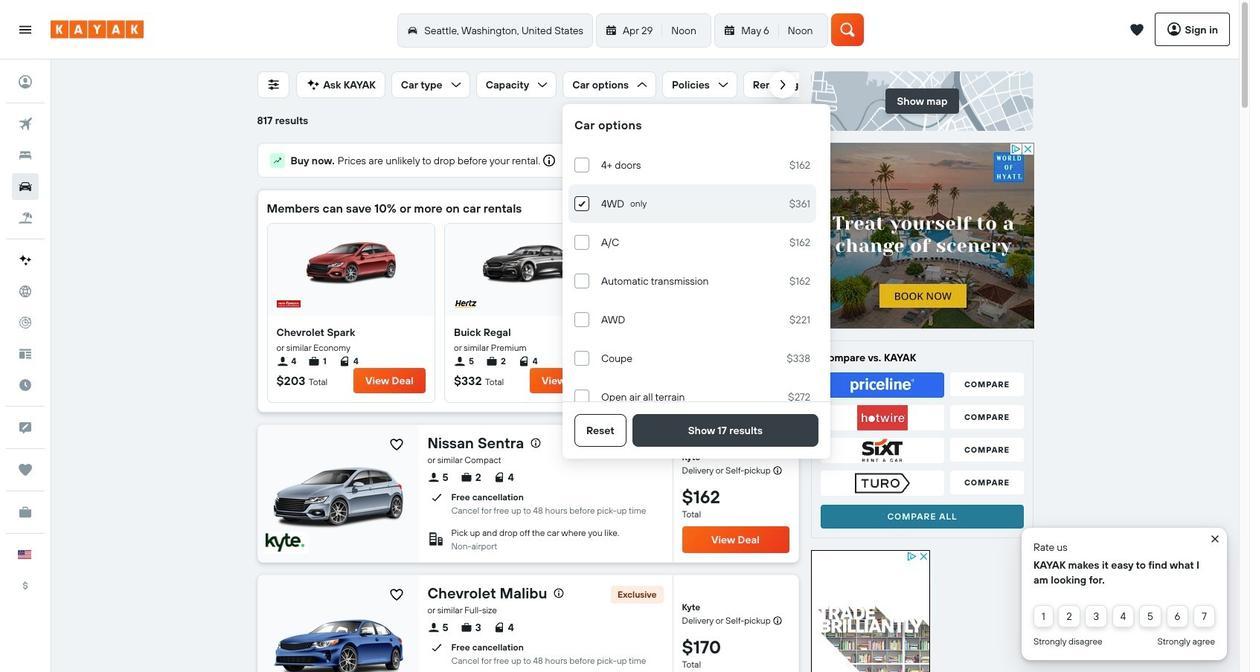 Task type: describe. For each thing, give the bounding box(es) containing it.
turo image
[[821, 471, 945, 497]]

navigation menu image
[[18, 22, 33, 37]]

priceline image
[[821, 373, 945, 398]]

search for cars image
[[12, 173, 39, 200]]

this location is not in proximity of an airport. element
[[451, 541, 498, 552]]

search for flights image
[[12, 111, 39, 138]]

buick regal car image
[[483, 230, 573, 290]]

vehicle type: full-size - chevrolet malibu or similar image
[[274, 600, 403, 673]]

buick encore car image
[[660, 230, 750, 290]]

go to explore image
[[12, 278, 39, 305]]

trips image
[[12, 457, 39, 484]]

hertz logo image
[[454, 298, 478, 310]]



Task type: vqa. For each thing, say whether or not it's contained in the screenshot.
FROM? "TEXT FIELD"
no



Task type: locate. For each thing, give the bounding box(es) containing it.
dialog
[[1022, 529, 1227, 661]]

1 advertisement element from the top
[[811, 143, 1035, 329]]

united states (english) image
[[18, 551, 31, 560]]

0 vertical spatial advertisement element
[[811, 143, 1035, 329]]

find out the best time to travel image
[[12, 372, 39, 399]]

1 vertical spatial advertisement element
[[811, 551, 930, 673]]

search for packages image
[[12, 205, 39, 232]]

vehicle type: compact - nissan sentra or similar image
[[274, 449, 403, 536]]

track a flight image
[[12, 310, 39, 336]]

2 advertisement element from the top
[[811, 551, 930, 673]]

car agency: kyte image
[[265, 534, 304, 553]]

list
[[277, 355, 426, 368], [454, 355, 602, 368], [428, 467, 514, 488], [428, 618, 514, 639]]

kayak for business new image
[[12, 499, 39, 526]]

hotwire image
[[821, 406, 945, 431]]

advertisement element
[[811, 143, 1035, 329], [811, 551, 930, 673]]

search for hotels image
[[12, 142, 39, 169]]

sign in image
[[12, 68, 39, 95]]

rentawreck logo image
[[277, 298, 300, 310]]

go to our blog image
[[12, 341, 39, 368]]

None search field
[[396, 13, 831, 47]]

sixt image
[[821, 438, 945, 464]]

chevrolet spark car image
[[306, 230, 396, 290]]

submit feedback about our site image
[[12, 415, 39, 441]]



